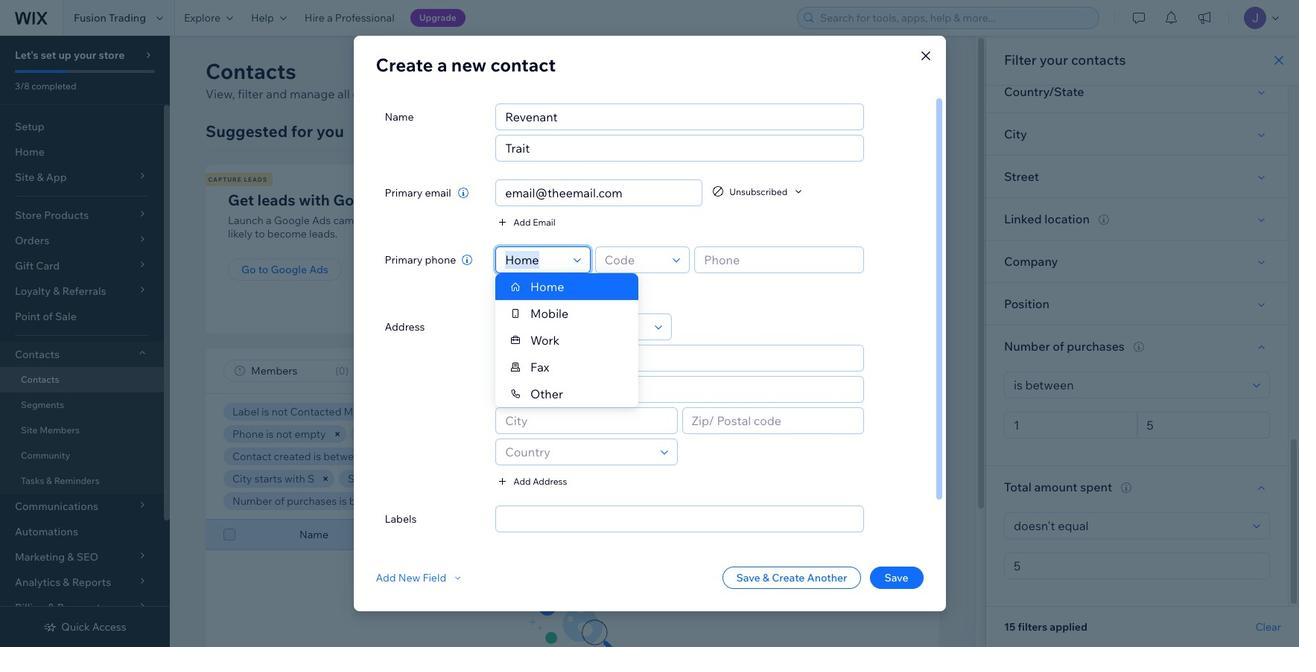 Task type: describe. For each thing, give the bounding box(es) containing it.
hickory
[[650, 473, 687, 486]]

1 vertical spatial clear button
[[1256, 621, 1282, 634]]

site's
[[394, 86, 421, 101]]

sale
[[55, 310, 77, 323]]

tasks & reminders
[[21, 476, 100, 487]]

go
[[241, 263, 256, 277]]

linked for linked location
[[1005, 212, 1042, 227]]

unsubscribed button
[[712, 185, 806, 198]]

add inside the grow your contact list add contacts by importing them via gmail or a csv file.
[[647, 214, 667, 227]]

street for street
[[1005, 169, 1040, 184]]

add new field
[[376, 572, 447, 585]]

amount for total amount spent is not 5
[[488, 495, 526, 508]]

contacts link
[[0, 367, 164, 393]]

phone
[[425, 253, 456, 267]]

site
[[21, 425, 38, 436]]

and down member status is not a member
[[433, 450, 451, 464]]

your inside sidebar element
[[74, 48, 96, 62]]

add for add address
[[514, 476, 531, 487]]

leads. inside get leads with google ads launch a google ads campaign to target people likely to become leads.
[[309, 227, 338, 241]]

contacts inside the contacts link
[[21, 374, 59, 385]]

total for total amount spent
[[1005, 480, 1032, 495]]

0 horizontal spatial address
[[385, 320, 425, 334]]

automations link
[[0, 519, 164, 545]]

setup
[[15, 120, 45, 133]]

up
[[59, 48, 71, 62]]

segments
[[21, 399, 64, 411]]

2 type field from the top
[[501, 315, 651, 340]]

phone for phone
[[604, 528, 635, 542]]

total amount spent
[[1005, 480, 1113, 495]]

not for street is not empty
[[391, 473, 407, 486]]

import
[[660, 263, 694, 277]]

not down doesn't
[[568, 495, 584, 508]]

not for label is not contacted me and customers
[[272, 405, 288, 419]]

get
[[228, 191, 254, 209]]

is left never
[[584, 405, 592, 419]]

community link
[[0, 443, 164, 469]]

become
[[267, 227, 307, 241]]

1 type field from the top
[[501, 247, 569, 273]]

2 2023 from the left
[[492, 450, 516, 464]]

access
[[92, 621, 126, 634]]

3/8
[[15, 80, 29, 92]]

list
[[782, 191, 804, 209]]

the
[[600, 450, 616, 464]]

number for number of purchases is between 1 and 5
[[233, 495, 273, 508]]

Zip/ Postal code field
[[688, 408, 859, 434]]

position
[[1005, 297, 1050, 312]]

Street line 2 (Optional) field
[[501, 377, 859, 402]]

contact inside button
[[877, 64, 922, 79]]

contacts
[[667, 176, 706, 183]]

likely
[[228, 227, 253, 241]]

)
[[345, 364, 349, 378]]

learn more button
[[544, 85, 608, 103]]

member for member status is not a member
[[360, 428, 401, 441]]

Unsaved view field
[[247, 361, 331, 382]]

members
[[40, 425, 80, 436]]

is up starts
[[266, 428, 274, 441]]

add for add phone
[[514, 284, 531, 295]]

phone is not empty
[[233, 428, 326, 441]]

site members link
[[0, 418, 164, 443]]

street for street is not empty
[[348, 473, 378, 486]]

go to google ads button
[[228, 259, 342, 281]]

To number field
[[1143, 413, 1266, 438]]

spent for total amount spent
[[1081, 480, 1113, 495]]

member for member status
[[871, 528, 912, 542]]

create inside the save & create another button
[[772, 572, 805, 585]]

Code field
[[601, 247, 669, 273]]

segments link
[[0, 393, 164, 418]]

is left 1
[[339, 495, 347, 508]]

and right me
[[362, 405, 380, 419]]

Street field
[[501, 346, 859, 371]]

filters
[[1019, 621, 1048, 634]]

phone inside button
[[533, 284, 560, 295]]

to right likely
[[255, 227, 265, 241]]

any
[[618, 473, 635, 486]]

label
[[233, 405, 259, 419]]

set
[[41, 48, 56, 62]]

1 dec from the left
[[369, 450, 388, 464]]

number for number of purchases
[[1005, 339, 1051, 354]]

create a new contact
[[376, 54, 556, 76]]

add address button
[[496, 475, 568, 488]]

15
[[1005, 621, 1016, 634]]

total amount spent is not 5
[[462, 495, 593, 508]]

select an option field for number of purchases
[[1010, 373, 1249, 398]]

purchases for number of purchases
[[1067, 339, 1125, 354]]

90
[[638, 450, 651, 464]]

status down customers at bottom
[[403, 428, 433, 441]]

1 5 from the left
[[422, 495, 428, 508]]

home inside option
[[531, 279, 565, 294]]

filter button
[[637, 360, 703, 382]]

location for linked location
[[1045, 212, 1090, 227]]

linked for linked location doesn't equal any of hickory drive
[[474, 473, 507, 486]]

2 dec from the left
[[453, 450, 473, 464]]

create contact button
[[805, 58, 940, 85]]

let's set up your store
[[15, 48, 125, 62]]

customers
[[424, 86, 483, 101]]

equal
[[589, 473, 616, 486]]

city for city
[[1005, 127, 1028, 142]]

professional
[[335, 11, 395, 25]]

save for save
[[885, 572, 909, 585]]

ads inside 'button'
[[309, 263, 329, 277]]

via
[[806, 214, 820, 227]]

email deliverability status is inactive
[[712, 405, 886, 419]]

2 5 from the left
[[587, 495, 593, 508]]

Last name field
[[501, 136, 859, 161]]

to left target
[[384, 214, 394, 227]]

Enter a value number field
[[1010, 554, 1266, 579]]

of for number of purchases is between 1 and 5
[[275, 495, 285, 508]]

csv
[[647, 227, 668, 241]]

capture leads
[[208, 176, 268, 183]]

is up s
[[314, 450, 321, 464]]

upgrade button
[[410, 9, 466, 27]]

a inside the grow your contact list add contacts by importing them via gmail or a csv file.
[[866, 214, 872, 227]]

to inside 'button'
[[258, 263, 269, 277]]

hire a professional link
[[296, 0, 404, 36]]

is down contact created is between dec 22, 2023 and dec 10, 2023
[[381, 473, 388, 486]]

1 vertical spatial google
[[274, 214, 310, 227]]

From number field
[[1010, 413, 1133, 438]]

starts
[[255, 473, 282, 486]]

primary email
[[385, 186, 451, 200]]

sidebar element
[[0, 36, 170, 648]]

linked location doesn't equal any of hickory drive
[[474, 473, 715, 486]]

home option
[[496, 274, 639, 300]]

member
[[472, 428, 514, 441]]

0 vertical spatial contact
[[491, 54, 556, 76]]

manage
[[290, 86, 335, 101]]

for
[[291, 121, 313, 141]]

all
[[338, 86, 350, 101]]

phone for phone is not empty
[[233, 428, 264, 441]]

10,
[[475, 450, 489, 464]]

point
[[15, 310, 40, 323]]

add for add email
[[514, 217, 531, 228]]

more
[[643, 176, 665, 183]]

3/8 completed
[[15, 80, 76, 92]]

Search... field
[[762, 361, 917, 382]]

1 vertical spatial between
[[349, 495, 392, 508]]

leads
[[257, 191, 296, 209]]

0 vertical spatial clear button
[[617, 493, 662, 511]]

birthdate
[[541, 450, 587, 464]]

simon
[[637, 428, 669, 441]]

15 filters applied
[[1005, 621, 1088, 634]]

save button
[[870, 567, 924, 590]]

email for email subscriber status is never subscribed
[[469, 405, 496, 419]]

contacted
[[290, 405, 342, 419]]

file.
[[671, 227, 688, 241]]

quick
[[61, 621, 90, 634]]

quick access button
[[43, 621, 126, 634]]

1 2023 from the left
[[406, 450, 430, 464]]

2 horizontal spatial address
[[741, 528, 781, 542]]

site members
[[21, 425, 80, 436]]

is down customers at bottom
[[436, 428, 443, 441]]

customers
[[383, 405, 436, 419]]

your up country/state
[[1040, 51, 1069, 69]]

let's
[[15, 48, 38, 62]]

filter your contacts
[[1005, 51, 1127, 69]]

a inside get leads with google ads launch a google ads campaign to target people likely to become leads.
[[266, 214, 272, 227]]



Task type: vqa. For each thing, say whether or not it's contained in the screenshot.
FROM number field
yes



Task type: locate. For each thing, give the bounding box(es) containing it.
email inside button
[[533, 217, 556, 228]]

spent down from 'number field'
[[1081, 480, 1113, 495]]

member up contact created is between dec 22, 2023 and dec 10, 2023
[[360, 428, 401, 441]]

doesn't
[[550, 473, 586, 486]]

1 vertical spatial filter
[[664, 364, 689, 378]]

2 save from the left
[[885, 572, 909, 585]]

new
[[452, 54, 487, 76]]

contacts up filter
[[206, 58, 296, 84]]

Select an option field
[[1010, 373, 1249, 398], [1010, 514, 1249, 539]]

Type field
[[501, 247, 569, 273], [501, 315, 651, 340]]

2 vertical spatial phone
[[604, 528, 635, 542]]

1 vertical spatial name
[[300, 528, 329, 542]]

save for save & create another
[[737, 572, 761, 585]]

0 horizontal spatial create
[[376, 54, 433, 76]]

learn
[[544, 86, 576, 101]]

with for google
[[299, 191, 330, 209]]

& for create
[[763, 572, 770, 585]]

0 vertical spatial member
[[360, 428, 401, 441]]

is right label
[[262, 405, 269, 419]]

city down country/state
[[1005, 127, 1028, 142]]

dec left the 22,
[[369, 450, 388, 464]]

1 horizontal spatial clear
[[1256, 621, 1282, 634]]

1 horizontal spatial 5
[[587, 495, 593, 508]]

name
[[385, 110, 414, 124], [300, 528, 329, 542]]

google down "become"
[[271, 263, 307, 277]]

add up total amount spent is not 5
[[514, 476, 531, 487]]

1 vertical spatial purchases
[[287, 495, 337, 508]]

primary phone
[[385, 253, 456, 267]]

contacts inside import contacts button
[[696, 263, 741, 277]]

0 vertical spatial type field
[[501, 247, 569, 273]]

list containing get leads with google ads
[[203, 165, 1039, 334]]

people
[[428, 214, 462, 227]]

contacts inside the grow your contact list add contacts by importing them via gmail or a csv file.
[[670, 214, 712, 227]]

google down leads
[[274, 214, 310, 227]]

suggested
[[206, 121, 288, 141]]

me
[[344, 405, 359, 419]]

amount down add address button
[[488, 495, 526, 508]]

1 horizontal spatial home
[[531, 279, 565, 294]]

0 vertical spatial &
[[46, 476, 52, 487]]

filter for filter your contacts
[[1005, 51, 1037, 69]]

by
[[714, 214, 726, 227]]

phone down any
[[604, 528, 635, 542]]

hire a professional
[[305, 11, 395, 25]]

create for create a new contact
[[376, 54, 433, 76]]

with right leads
[[299, 191, 330, 209]]

of for point of sale
[[43, 310, 53, 323]]

First name field
[[501, 104, 859, 130]]

a left 'member' on the left bottom of page
[[464, 428, 470, 441]]

1 horizontal spatial name
[[385, 110, 414, 124]]

total for total amount spent is not 5
[[462, 495, 486, 508]]

1 vertical spatial primary
[[385, 253, 423, 267]]

1 horizontal spatial create
[[772, 572, 805, 585]]

1 vertical spatial contacts
[[670, 214, 712, 227]]

another
[[808, 572, 848, 585]]

contact created is between dec 22, 2023 and dec 10, 2023
[[233, 450, 516, 464]]

1 horizontal spatial location
[[1045, 212, 1090, 227]]

number down position
[[1005, 339, 1051, 354]]

type field down home option on the top left of the page
[[501, 315, 651, 340]]

1 horizontal spatial member
[[871, 528, 912, 542]]

contact up importing
[[724, 191, 779, 209]]

1 vertical spatial linked
[[474, 473, 507, 486]]

1 vertical spatial number
[[233, 495, 273, 508]]

street
[[1005, 169, 1040, 184], [348, 473, 378, 486]]

0 horizontal spatial dec
[[369, 450, 388, 464]]

0 horizontal spatial empty
[[295, 428, 326, 441]]

of inside sidebar element
[[43, 310, 53, 323]]

1 horizontal spatial &
[[763, 572, 770, 585]]

1 horizontal spatial leads.
[[509, 86, 542, 101]]

amount down from 'number field'
[[1035, 480, 1078, 495]]

ads
[[389, 191, 417, 209], [312, 214, 331, 227], [309, 263, 329, 277]]

filter up country/state
[[1005, 51, 1037, 69]]

1 horizontal spatial spent
[[1081, 480, 1113, 495]]

phone down label
[[233, 428, 264, 441]]

2 select an option field from the top
[[1010, 514, 1249, 539]]

address up save & create another
[[741, 528, 781, 542]]

2 horizontal spatial phone
[[604, 528, 635, 542]]

number down starts
[[233, 495, 273, 508]]

field
[[423, 572, 447, 585]]

purchases for number of purchases is between 1 and 5
[[287, 495, 337, 508]]

leads. inside 'contacts view, filter and manage all of your site's customers and leads. learn more'
[[509, 86, 542, 101]]

0 vertical spatial ads
[[389, 191, 417, 209]]

contacts down point of sale
[[15, 348, 60, 361]]

1 vertical spatial city
[[233, 473, 252, 486]]

email up 'member' on the left bottom of page
[[469, 405, 496, 419]]

0 vertical spatial leads.
[[509, 86, 542, 101]]

empty down member status is not a member
[[409, 473, 441, 486]]

name down site's
[[385, 110, 414, 124]]

assignee
[[547, 428, 592, 441]]

primary for primary email
[[385, 186, 423, 200]]

of inside 'contacts view, filter and manage all of your site's customers and leads. learn more'
[[353, 86, 364, 101]]

tasks & reminders link
[[0, 469, 164, 494]]

add down grow
[[647, 214, 667, 227]]

home inside 'link'
[[15, 145, 45, 159]]

1 horizontal spatial city
[[1005, 127, 1028, 142]]

home down "setup"
[[15, 145, 45, 159]]

clear for the topmost the clear button
[[628, 496, 651, 507]]

not up created
[[276, 428, 292, 441]]

0 horizontal spatial clear button
[[617, 493, 662, 511]]

0 horizontal spatial home
[[15, 145, 45, 159]]

your up 'by'
[[689, 191, 721, 209]]

filter for filter
[[664, 364, 689, 378]]

0 vertical spatial google
[[333, 191, 386, 209]]

1 vertical spatial select an option field
[[1010, 514, 1249, 539]]

add left new
[[376, 572, 396, 585]]

Phone field
[[700, 247, 859, 273]]

add for add new field
[[376, 572, 396, 585]]

filter
[[238, 86, 264, 101]]

1 horizontal spatial amount
[[1035, 480, 1078, 495]]

dec left "10,"
[[453, 450, 473, 464]]

Search for tools, apps, help & more... field
[[816, 7, 1095, 28]]

2 primary from the top
[[385, 253, 423, 267]]

is down doesn't
[[558, 495, 566, 508]]

contacts up country/state
[[1072, 51, 1127, 69]]

not for phone is not empty
[[276, 428, 292, 441]]

or
[[853, 214, 864, 227]]

community
[[21, 450, 70, 461]]

name down 'number of purchases is between 1 and 5'
[[300, 528, 329, 542]]

0 horizontal spatial city
[[233, 473, 252, 486]]

location up company
[[1045, 212, 1090, 227]]

launch
[[228, 214, 264, 227]]

22,
[[390, 450, 404, 464]]

email down total amount spent is not 5
[[467, 528, 493, 542]]

1 vertical spatial contact
[[233, 450, 272, 464]]

1 primary from the top
[[385, 186, 423, 200]]

0 vertical spatial with
[[299, 191, 330, 209]]

google inside 'button'
[[271, 263, 307, 277]]

1 vertical spatial street
[[348, 473, 378, 486]]

email down "email" field
[[533, 217, 556, 228]]

1 horizontal spatial total
[[1005, 480, 1032, 495]]

1 horizontal spatial number
[[1005, 339, 1051, 354]]

list
[[203, 165, 1039, 334]]

location for linked location doesn't equal any of hickory drive
[[509, 473, 548, 486]]

and right 1
[[402, 495, 420, 508]]

gmail
[[823, 214, 851, 227]]

0 horizontal spatial 2023
[[406, 450, 430, 464]]

1 horizontal spatial purchases
[[1067, 339, 1125, 354]]

of
[[353, 86, 364, 101], [43, 310, 53, 323], [1053, 339, 1065, 354], [638, 473, 647, 486], [275, 495, 285, 508]]

1 vertical spatial home
[[531, 279, 565, 294]]

add new field button
[[376, 572, 464, 585]]

your inside 'contacts view, filter and manage all of your site's customers and leads. learn more'
[[367, 86, 391, 101]]

0 horizontal spatial filter
[[664, 364, 689, 378]]

primary for primary phone
[[385, 253, 423, 267]]

member
[[360, 428, 401, 441], [871, 528, 912, 542]]

a left new
[[437, 54, 448, 76]]

select an option field for total amount spent
[[1010, 514, 1249, 539]]

0 vertical spatial contacts
[[1072, 51, 1127, 69]]

leads. right "become"
[[309, 227, 338, 241]]

location up total amount spent is not 5
[[509, 473, 548, 486]]

contacts up segments
[[21, 374, 59, 385]]

street is not empty
[[348, 473, 441, 486]]

city for city starts with s
[[233, 473, 252, 486]]

1 horizontal spatial contact
[[877, 64, 922, 79]]

primary up target
[[385, 186, 423, 200]]

upgrade
[[419, 12, 457, 23]]

contacts button
[[0, 342, 164, 367]]

None checkbox
[[224, 526, 236, 544]]

2 vertical spatial address
[[741, 528, 781, 542]]

select an option field up from 'number field'
[[1010, 373, 1249, 398]]

5 right 1
[[422, 495, 428, 508]]

2 vertical spatial ads
[[309, 263, 329, 277]]

between down me
[[324, 450, 366, 464]]

& left another
[[763, 572, 770, 585]]

create contact
[[836, 64, 922, 79]]

1 horizontal spatial street
[[1005, 169, 1040, 184]]

1 vertical spatial address
[[533, 476, 568, 487]]

street up linked location
[[1005, 169, 1040, 184]]

leads. left learn
[[509, 86, 542, 101]]

list box
[[496, 274, 639, 408]]

status up assignee
[[552, 405, 582, 419]]

& right tasks
[[46, 476, 52, 487]]

point of sale
[[15, 310, 77, 323]]

deliverability
[[741, 405, 803, 419]]

0 horizontal spatial location
[[509, 473, 548, 486]]

0 horizontal spatial leads.
[[309, 227, 338, 241]]

primary left phone
[[385, 253, 423, 267]]

not up phone is not empty at the left bottom of page
[[272, 405, 288, 419]]

0 horizontal spatial contact
[[233, 450, 272, 464]]

go to google ads
[[241, 263, 329, 277]]

add address
[[514, 476, 568, 487]]

is left jacob
[[594, 428, 602, 441]]

google up "campaign"
[[333, 191, 386, 209]]

country/state
[[1005, 84, 1085, 99]]

0 horizontal spatial phone
[[233, 428, 264, 441]]

fax
[[531, 360, 550, 375]]

1 vertical spatial ads
[[312, 214, 331, 227]]

& for reminders
[[46, 476, 52, 487]]

2023 right "10,"
[[492, 450, 516, 464]]

filter inside button
[[664, 364, 689, 378]]

linked down "10,"
[[474, 473, 507, 486]]

contacts left 'by'
[[670, 214, 712, 227]]

0 horizontal spatial amount
[[488, 495, 526, 508]]

0 vertical spatial primary
[[385, 186, 423, 200]]

0 horizontal spatial purchases
[[287, 495, 337, 508]]

1 horizontal spatial contact
[[724, 191, 779, 209]]

empty for phone is not empty
[[295, 428, 326, 441]]

& inside button
[[763, 572, 770, 585]]

clear
[[628, 496, 651, 507], [1256, 621, 1282, 634]]

member status
[[871, 528, 944, 542]]

0 horizontal spatial street
[[348, 473, 378, 486]]

1 vertical spatial &
[[763, 572, 770, 585]]

clear for the bottommost the clear button
[[1256, 621, 1282, 634]]

linked location
[[1005, 212, 1090, 227]]

contacts inside 'contacts view, filter and manage all of your site's customers and leads. learn more'
[[206, 58, 296, 84]]

1 horizontal spatial contacts
[[1072, 51, 1127, 69]]

5
[[422, 495, 428, 508], [587, 495, 593, 508]]

1
[[394, 495, 399, 508]]

0 vertical spatial linked
[[1005, 212, 1042, 227]]

trading
[[109, 11, 146, 25]]

to
[[384, 214, 394, 227], [255, 227, 265, 241], [258, 263, 269, 277]]

and
[[266, 86, 287, 101], [486, 86, 507, 101], [362, 405, 380, 419], [433, 450, 451, 464], [402, 495, 420, 508]]

0 horizontal spatial number
[[233, 495, 273, 508]]

None field
[[510, 507, 859, 532]]

birthdate in the last 90 days
[[541, 450, 676, 464]]

empty for street is not empty
[[409, 473, 441, 486]]

1 vertical spatial clear
[[1256, 621, 1282, 634]]

1 horizontal spatial linked
[[1005, 212, 1042, 227]]

add up the add phone button
[[514, 217, 531, 228]]

0 horizontal spatial total
[[462, 495, 486, 508]]

linked up company
[[1005, 212, 1042, 227]]

your left site's
[[367, 86, 391, 101]]

contacts view, filter and manage all of your site's customers and leads. learn more
[[206, 58, 608, 101]]

list box containing home
[[496, 274, 639, 408]]

subscribed
[[624, 405, 678, 419]]

0 horizontal spatial linked
[[474, 473, 507, 486]]

linked
[[1005, 212, 1042, 227], [474, 473, 507, 486]]

campaign
[[333, 214, 382, 227]]

0 vertical spatial location
[[1045, 212, 1090, 227]]

1 vertical spatial contact
[[724, 191, 779, 209]]

a right or
[[866, 214, 872, 227]]

add email
[[514, 217, 556, 228]]

fusion trading
[[74, 11, 146, 25]]

home
[[15, 145, 45, 159], [531, 279, 565, 294]]

0 vertical spatial city
[[1005, 127, 1028, 142]]

1 horizontal spatial clear button
[[1256, 621, 1282, 634]]

1 vertical spatial type field
[[501, 315, 651, 340]]

store
[[99, 48, 125, 62]]

filter up the subscribed
[[664, 364, 689, 378]]

with left s
[[285, 473, 305, 486]]

and right filter
[[266, 86, 287, 101]]

reminders
[[54, 476, 100, 487]]

0 vertical spatial clear
[[628, 496, 651, 507]]

0 vertical spatial contact
[[877, 64, 922, 79]]

labels
[[385, 513, 417, 526]]

empty down contacted
[[295, 428, 326, 441]]

not left 'member' on the left bottom of page
[[446, 428, 462, 441]]

save & create another button
[[723, 567, 861, 590]]

0 horizontal spatial save
[[737, 572, 761, 585]]

ads down get leads with google ads launch a google ads campaign to target people likely to become leads.
[[309, 263, 329, 277]]

1 save from the left
[[737, 572, 761, 585]]

get
[[627, 176, 641, 183]]

amount for total amount spent
[[1035, 480, 1078, 495]]

assignee is jacob simon
[[547, 428, 669, 441]]

is left inactive
[[838, 405, 846, 419]]

address inside button
[[533, 476, 568, 487]]

email left deliverability
[[712, 405, 738, 419]]

0 vertical spatial address
[[385, 320, 425, 334]]

address down primary phone
[[385, 320, 425, 334]]

a right hire
[[327, 11, 333, 25]]

member status is not a member
[[360, 428, 514, 441]]

0 vertical spatial number
[[1005, 339, 1051, 354]]

new
[[399, 572, 421, 585]]

0 horizontal spatial 5
[[422, 495, 428, 508]]

2 vertical spatial google
[[271, 263, 307, 277]]

2023
[[406, 450, 430, 464], [492, 450, 516, 464]]

type field up 'add phone'
[[501, 247, 569, 273]]

create inside create contact button
[[836, 64, 874, 79]]

status up save button
[[914, 528, 944, 542]]

of for number of purchases
[[1053, 339, 1065, 354]]

select an option field up "enter a value" number field
[[1010, 514, 1249, 539]]

0 vertical spatial between
[[324, 450, 366, 464]]

filter
[[1005, 51, 1037, 69], [664, 364, 689, 378]]

drive
[[689, 473, 715, 486]]

your right 'up'
[[74, 48, 96, 62]]

1 horizontal spatial 2023
[[492, 450, 516, 464]]

Country field
[[501, 440, 656, 465]]

target
[[396, 214, 426, 227]]

mobile
[[531, 306, 569, 321]]

fusion
[[74, 11, 106, 25]]

between
[[324, 450, 366, 464], [349, 495, 392, 508]]

1 select an option field from the top
[[1010, 373, 1249, 398]]

days
[[654, 450, 676, 464]]

spent down add address
[[528, 495, 556, 508]]

add phone button
[[496, 282, 560, 296]]

0 vertical spatial home
[[15, 145, 45, 159]]

email
[[425, 186, 451, 200]]

1 vertical spatial with
[[285, 473, 305, 486]]

grow your contact list add contacts by importing them via gmail or a csv file.
[[647, 191, 872, 241]]

contacts inside the contacts dropdown button
[[15, 348, 60, 361]]

with inside get leads with google ads launch a google ads campaign to target people likely to become leads.
[[299, 191, 330, 209]]

suggested for you
[[206, 121, 344, 141]]

home up mobile
[[531, 279, 565, 294]]

0 horizontal spatial contacts
[[670, 214, 712, 227]]

status down search... field
[[806, 405, 836, 419]]

city
[[1005, 127, 1028, 142], [233, 473, 252, 486]]

automations
[[15, 525, 78, 539]]

clear inside button
[[628, 496, 651, 507]]

0 vertical spatial filter
[[1005, 51, 1037, 69]]

ads left "campaign"
[[312, 214, 331, 227]]

& inside sidebar element
[[46, 476, 52, 487]]

Email field
[[501, 180, 698, 206]]

0 vertical spatial street
[[1005, 169, 1040, 184]]

your inside the grow your contact list add contacts by importing them via gmail or a csv file.
[[689, 191, 721, 209]]

more
[[579, 86, 608, 101]]

0 horizontal spatial name
[[300, 528, 329, 542]]

1 horizontal spatial phone
[[533, 284, 560, 295]]

5 down linked location doesn't equal any of hickory drive in the bottom of the page
[[587, 495, 593, 508]]

to right go
[[258, 263, 269, 277]]

email for email deliverability status is inactive
[[712, 405, 738, 419]]

0 horizontal spatial clear
[[628, 496, 651, 507]]

add up mobile
[[514, 284, 531, 295]]

0 vertical spatial phone
[[533, 284, 560, 295]]

&
[[46, 476, 52, 487], [763, 572, 770, 585]]

address
[[385, 320, 425, 334], [533, 476, 568, 487], [741, 528, 781, 542]]

0 vertical spatial empty
[[295, 428, 326, 441]]

member up save button
[[871, 528, 912, 542]]

between left 1
[[349, 495, 392, 508]]

1 vertical spatial phone
[[233, 428, 264, 441]]

spent for total amount spent is not 5
[[528, 495, 556, 508]]

google
[[333, 191, 386, 209], [274, 214, 310, 227], [271, 263, 307, 277]]

1 horizontal spatial dec
[[453, 450, 473, 464]]

contact inside the grow your contact list add contacts by importing them via gmail or a csv file.
[[724, 191, 779, 209]]

number of purchases is between 1 and 5
[[233, 495, 428, 508]]

other
[[531, 387, 564, 402]]

email for email
[[467, 528, 493, 542]]

and down new
[[486, 86, 507, 101]]

with for s
[[285, 473, 305, 486]]

City field
[[501, 408, 673, 434]]

contacts right "import"
[[696, 263, 741, 277]]

1 vertical spatial member
[[871, 528, 912, 542]]

0 vertical spatial name
[[385, 110, 414, 124]]

importing
[[728, 214, 776, 227]]

create for create contact
[[836, 64, 874, 79]]

contact up learn
[[491, 54, 556, 76]]



